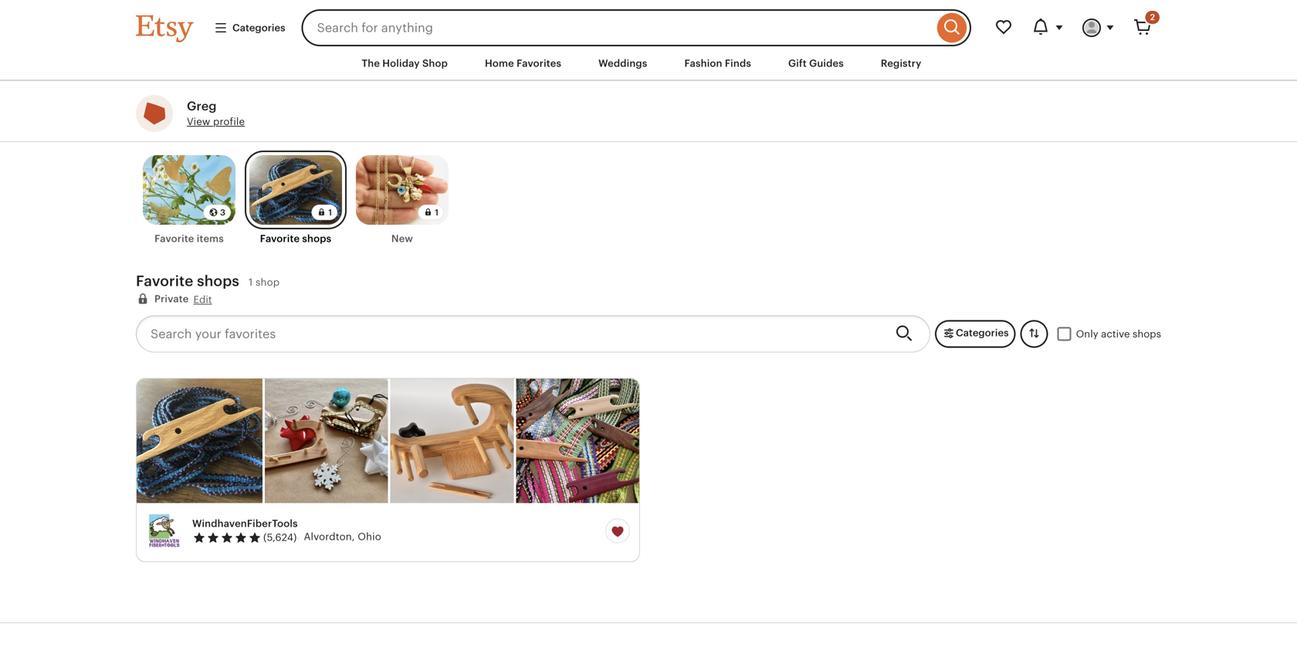 Task type: vqa. For each thing, say whether or not it's contained in the screenshot.
HOME FAVORITES
yes



Task type: locate. For each thing, give the bounding box(es) containing it.
fashion finds
[[685, 58, 751, 69]]

0 vertical spatial categories
[[232, 22, 285, 34]]

holiday
[[382, 58, 420, 69]]

0 horizontal spatial 1
[[249, 277, 253, 288]]

1 for favorite shops
[[328, 208, 332, 217]]

None search field
[[302, 9, 971, 46]]

favorite up shop
[[260, 233, 300, 245]]

weddings link
[[587, 49, 659, 77]]

the holiday shop
[[362, 58, 448, 69]]

shop
[[422, 58, 448, 69]]

1 horizontal spatial categories button
[[935, 320, 1016, 348]]

profile
[[213, 116, 245, 127]]

categories
[[232, 22, 285, 34], [956, 327, 1009, 339]]

items
[[197, 233, 224, 245]]

new
[[391, 233, 413, 245]]

private
[[154, 293, 189, 305]]

1 shop
[[249, 277, 280, 288]]

gift guides link
[[777, 49, 856, 77]]

1 vertical spatial categories
[[956, 327, 1009, 339]]

shops
[[302, 233, 331, 245], [197, 272, 239, 289], [1133, 328, 1161, 340]]

greg view profile
[[187, 99, 245, 127]]

0 vertical spatial categories button
[[202, 14, 297, 42]]

1
[[328, 208, 332, 217], [435, 208, 439, 217], [249, 277, 253, 288]]

edit
[[193, 294, 212, 305]]

1 item from this shop image from the left
[[137, 379, 262, 503]]

favorite for 3
[[155, 233, 194, 245]]

favorite for 1
[[260, 233, 300, 245]]

menu bar
[[108, 46, 1189, 81]]

favorite shops up edit
[[136, 272, 239, 289]]

2 vertical spatial shops
[[1133, 328, 1161, 340]]

1 horizontal spatial categories
[[956, 327, 1009, 339]]

only
[[1076, 328, 1099, 340]]

the
[[362, 58, 380, 69]]

categories button inside banner
[[202, 14, 297, 42]]

registry link
[[869, 49, 933, 77]]

none search field inside categories banner
[[302, 9, 971, 46]]

favorite shops
[[260, 233, 331, 245], [136, 272, 239, 289]]

0 horizontal spatial categories button
[[202, 14, 297, 42]]

categories button
[[202, 14, 297, 42], [935, 320, 1016, 348]]

item from this shop image
[[137, 379, 262, 503], [265, 379, 388, 503], [390, 379, 514, 503], [516, 379, 639, 503]]

alvordton,
[[304, 531, 355, 542]]

shop
[[256, 277, 280, 288]]

2
[[1150, 12, 1155, 22]]

finds
[[725, 58, 751, 69]]

favorite shops up shop
[[260, 233, 331, 245]]

1 vertical spatial favorite shops
[[136, 272, 239, 289]]

1 horizontal spatial favorite shops
[[260, 233, 331, 245]]

2 horizontal spatial 1
[[435, 208, 439, 217]]

0 horizontal spatial categories
[[232, 22, 285, 34]]

1 horizontal spatial shops
[[302, 233, 331, 245]]

0 horizontal spatial shops
[[197, 272, 239, 289]]

1 horizontal spatial 1
[[328, 208, 332, 217]]

view
[[187, 116, 210, 127]]

home favorites
[[485, 58, 561, 69]]

0 vertical spatial favorite shops
[[260, 233, 331, 245]]

favorite
[[155, 233, 194, 245], [260, 233, 300, 245], [136, 272, 193, 289]]

gift guides
[[788, 58, 844, 69]]

favorite left the items
[[155, 233, 194, 245]]



Task type: describe. For each thing, give the bounding box(es) containing it.
ohio
[[358, 531, 381, 542]]

categories inside categories banner
[[232, 22, 285, 34]]

view profile link
[[187, 116, 245, 127]]

the holiday shop link
[[350, 49, 459, 77]]

1 for new
[[435, 208, 439, 217]]

avatar belonging to windhavenfibertools image
[[146, 512, 183, 549]]

4 item from this shop image from the left
[[516, 379, 639, 503]]

Search your favorites text field
[[136, 315, 883, 352]]

edit button
[[193, 293, 212, 307]]

registry
[[881, 58, 922, 69]]

3
[[220, 208, 225, 217]]

0 horizontal spatial favorite shops
[[136, 272, 239, 289]]

active
[[1101, 328, 1130, 340]]

favorite up private
[[136, 272, 193, 289]]

greg
[[187, 99, 217, 113]]

home favorites link
[[473, 49, 573, 77]]

categories banner
[[108, 0, 1189, 46]]

guides
[[809, 58, 844, 69]]

2 link
[[1124, 9, 1161, 46]]

2 item from this shop image from the left
[[265, 379, 388, 503]]

windhavenfibertools
[[192, 518, 298, 530]]

1 vertical spatial categories button
[[935, 320, 1016, 348]]

only active shops
[[1076, 328, 1161, 340]]

1 vertical spatial shops
[[197, 272, 239, 289]]

gift
[[788, 58, 807, 69]]

(5,624)
[[263, 532, 297, 543]]

menu bar containing the holiday shop
[[108, 46, 1189, 81]]

3 item from this shop image from the left
[[390, 379, 514, 503]]

favorites
[[517, 58, 561, 69]]

home
[[485, 58, 514, 69]]

favorite items
[[155, 233, 224, 245]]

alvordton, ohio
[[304, 531, 381, 542]]

2 horizontal spatial shops
[[1133, 328, 1161, 340]]

fashion
[[685, 58, 722, 69]]

0 vertical spatial shops
[[302, 233, 331, 245]]

fashion finds link
[[673, 49, 763, 77]]

Search for anything text field
[[302, 9, 934, 46]]

weddings
[[599, 58, 647, 69]]



